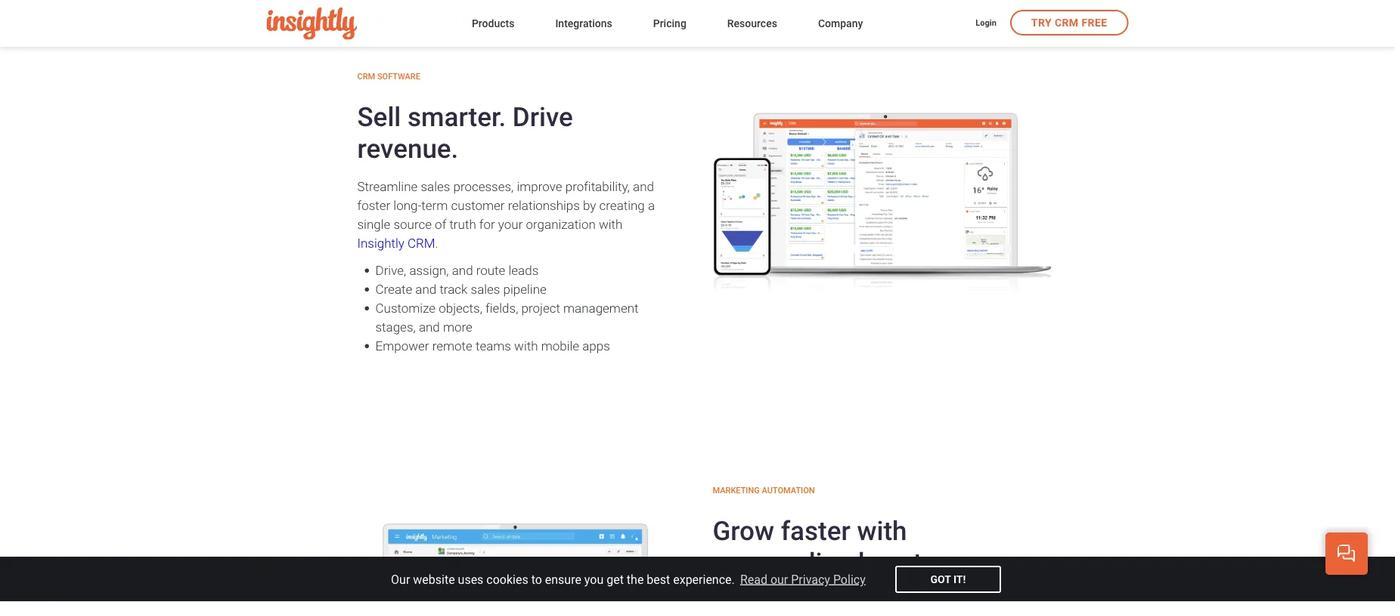 Task type: locate. For each thing, give the bounding box(es) containing it.
1 horizontal spatial crm
[[408, 236, 435, 251]]

read
[[740, 573, 768, 587]]

0 horizontal spatial with
[[514, 339, 538, 354]]

sales up the term at the left of page
[[421, 179, 450, 194]]

term
[[422, 198, 448, 213]]

insightly crm link
[[357, 236, 435, 251]]

and left "more"
[[419, 320, 440, 335]]

leads
[[509, 263, 539, 278]]

sales
[[421, 179, 450, 194], [471, 282, 500, 297]]

pricing
[[653, 17, 687, 30]]

0 horizontal spatial customer
[[451, 198, 505, 213]]

1 vertical spatial with
[[514, 339, 538, 354]]

crm down source
[[408, 236, 435, 251]]

1 vertical spatial crm
[[357, 72, 375, 81]]

try crm free
[[1032, 17, 1108, 29]]

with inside streamline sales processes, improve profitability, and foster long-term customer relationships by creating a single source of truth for your organization with insightly crm .
[[599, 217, 623, 232]]

insightly logo link
[[267, 7, 448, 40]]

the
[[627, 573, 644, 587]]

with
[[599, 217, 623, 232], [514, 339, 538, 354], [857, 516, 907, 547]]

it!
[[954, 574, 966, 586]]

our
[[771, 573, 788, 587]]

single
[[357, 217, 391, 232]]

2 vertical spatial crm
[[408, 236, 435, 251]]

crm software
[[357, 72, 420, 81]]

apps
[[583, 339, 610, 354]]

crm left 'software'
[[357, 72, 375, 81]]

2 horizontal spatial with
[[857, 516, 907, 547]]

route
[[476, 263, 506, 278]]

create
[[376, 282, 412, 297]]

products
[[472, 17, 515, 30]]

2 horizontal spatial crm
[[1055, 17, 1079, 29]]

crm kanban2 homepage laptop phone image
[[713, 112, 1053, 293]]

with up 'policy'
[[857, 516, 907, 547]]

0 vertical spatial with
[[599, 217, 623, 232]]

.
[[435, 236, 438, 251]]

improve
[[517, 179, 562, 194]]

0 vertical spatial crm
[[1055, 17, 1079, 29]]

with for teams
[[514, 339, 538, 354]]

with inside drive, assign, and route leads create and track sales pipeline customize objects, fields, project management stages, and more empower remote teams with mobile apps
[[514, 339, 538, 354]]

1 vertical spatial customer
[[871, 548, 984, 579]]

0 vertical spatial sales
[[421, 179, 450, 194]]

privacy
[[791, 573, 830, 587]]

resources link
[[727, 14, 777, 35]]

sell smarter. drive revenue.
[[357, 102, 573, 165]]

company link
[[818, 14, 863, 35]]

journeys
[[713, 580, 814, 603]]

crm right try
[[1055, 17, 1079, 29]]

streamline
[[357, 179, 418, 194]]

0 vertical spatial customer
[[451, 198, 505, 213]]

0 horizontal spatial sales
[[421, 179, 450, 194]]

empower
[[376, 339, 429, 354]]

marketing homepage laptop image
[[342, 523, 684, 603]]

1 horizontal spatial sales
[[471, 282, 500, 297]]

with right teams
[[514, 339, 538, 354]]

fields,
[[486, 301, 518, 316]]

insightly
[[357, 236, 405, 251]]

customer
[[451, 198, 505, 213], [871, 548, 984, 579]]

1 horizontal spatial customer
[[871, 548, 984, 579]]

grow faster with personalized customer journeys
[[713, 516, 984, 603]]

pricing link
[[653, 14, 687, 35]]

drive, assign, and route leads create and track sales pipeline customize objects, fields, project management stages, and more empower remote teams with mobile apps
[[376, 263, 639, 354]]

our
[[391, 573, 410, 587]]

our website uses cookies to ensure you get the best experience. read our privacy policy
[[391, 573, 866, 587]]

1 vertical spatial sales
[[471, 282, 500, 297]]

profitability,
[[566, 179, 630, 194]]

2 vertical spatial with
[[857, 516, 907, 547]]

grow
[[713, 516, 774, 547]]

you
[[585, 573, 604, 587]]

crm
[[1055, 17, 1079, 29], [357, 72, 375, 81], [408, 236, 435, 251]]

sales down route on the top left of the page
[[471, 282, 500, 297]]

truth
[[450, 217, 476, 232]]

best
[[647, 573, 670, 587]]

and down assign,
[[416, 282, 437, 297]]

with down creating
[[599, 217, 623, 232]]

and up a
[[633, 179, 654, 194]]

drive,
[[376, 263, 406, 278]]

website
[[413, 573, 455, 587]]

remote
[[432, 339, 473, 354]]

marketing
[[713, 486, 760, 496]]

uses
[[458, 573, 484, 587]]

insightly logo image
[[267, 7, 357, 40]]

and
[[633, 179, 654, 194], [452, 263, 473, 278], [416, 282, 437, 297], [419, 320, 440, 335]]

a
[[648, 198, 655, 213]]

teams
[[476, 339, 511, 354]]

got
[[931, 574, 951, 586]]

objects,
[[439, 301, 483, 316]]

by
[[583, 198, 596, 213]]

1 horizontal spatial with
[[599, 217, 623, 232]]



Task type: vqa. For each thing, say whether or not it's contained in the screenshot.
workplace.
no



Task type: describe. For each thing, give the bounding box(es) containing it.
ensure
[[545, 573, 582, 587]]

assign,
[[410, 263, 449, 278]]

processes,
[[453, 179, 514, 194]]

sales inside streamline sales processes, improve profitability, and foster long-term customer relationships by creating a single source of truth for your organization with insightly crm .
[[421, 179, 450, 194]]

smarter.
[[408, 102, 506, 133]]

foster
[[357, 198, 390, 213]]

cookieconsent dialog
[[0, 557, 1396, 603]]

marketing automation
[[713, 486, 815, 496]]

streamline sales processes, improve profitability, and foster long-term customer relationships by creating a single source of truth for your organization with insightly crm .
[[357, 179, 655, 251]]

with inside grow faster with personalized customer journeys
[[857, 516, 907, 547]]

crm inside try crm free button
[[1055, 17, 1079, 29]]

faster
[[781, 516, 851, 547]]

crm inside streamline sales processes, improve profitability, and foster long-term customer relationships by creating a single source of truth for your organization with insightly crm .
[[408, 236, 435, 251]]

and up track at left
[[452, 263, 473, 278]]

login link
[[976, 17, 997, 30]]

read our privacy policy button
[[738, 569, 868, 592]]

and inside streamline sales processes, improve profitability, and foster long-term customer relationships by creating a single source of truth for your organization with insightly crm .
[[633, 179, 654, 194]]

pipeline
[[503, 282, 547, 297]]

got it! button
[[895, 567, 1001, 594]]

integrations
[[555, 17, 612, 30]]

management
[[564, 301, 639, 316]]

more
[[443, 320, 473, 335]]

stages,
[[376, 320, 416, 335]]

long-
[[394, 198, 422, 213]]

try
[[1032, 17, 1052, 29]]

try crm free button
[[1010, 10, 1129, 36]]

project
[[522, 301, 560, 316]]

policy
[[833, 573, 866, 587]]

your
[[498, 217, 523, 232]]

experience.
[[673, 573, 735, 587]]

of
[[435, 217, 446, 232]]

login
[[976, 18, 997, 27]]

for
[[479, 217, 495, 232]]

got it!
[[931, 574, 966, 586]]

customer inside grow faster with personalized customer journeys
[[871, 548, 984, 579]]

free
[[1082, 17, 1108, 29]]

relationships
[[508, 198, 580, 213]]

customize
[[376, 301, 436, 316]]

organization
[[526, 217, 596, 232]]

company
[[818, 17, 863, 30]]

get
[[607, 573, 624, 587]]

sales inside drive, assign, and route leads create and track sales pipeline customize objects, fields, project management stages, and more empower remote teams with mobile apps
[[471, 282, 500, 297]]

track
[[440, 282, 468, 297]]

sell
[[357, 102, 401, 133]]

integrations link
[[555, 14, 612, 35]]

personalized
[[713, 548, 865, 579]]

resources
[[727, 17, 777, 30]]

to
[[531, 573, 542, 587]]

0 horizontal spatial crm
[[357, 72, 375, 81]]

cookies
[[487, 573, 528, 587]]

try crm free link
[[1010, 10, 1129, 36]]

automation
[[762, 486, 815, 496]]

drive
[[513, 102, 573, 133]]

revenue.
[[357, 134, 459, 165]]

mobile
[[541, 339, 579, 354]]

products link
[[472, 14, 515, 35]]

customer inside streamline sales processes, improve profitability, and foster long-term customer relationships by creating a single source of truth for your organization with insightly crm .
[[451, 198, 505, 213]]

source
[[394, 217, 432, 232]]

software
[[377, 72, 420, 81]]

with for organization
[[599, 217, 623, 232]]

creating
[[599, 198, 645, 213]]



